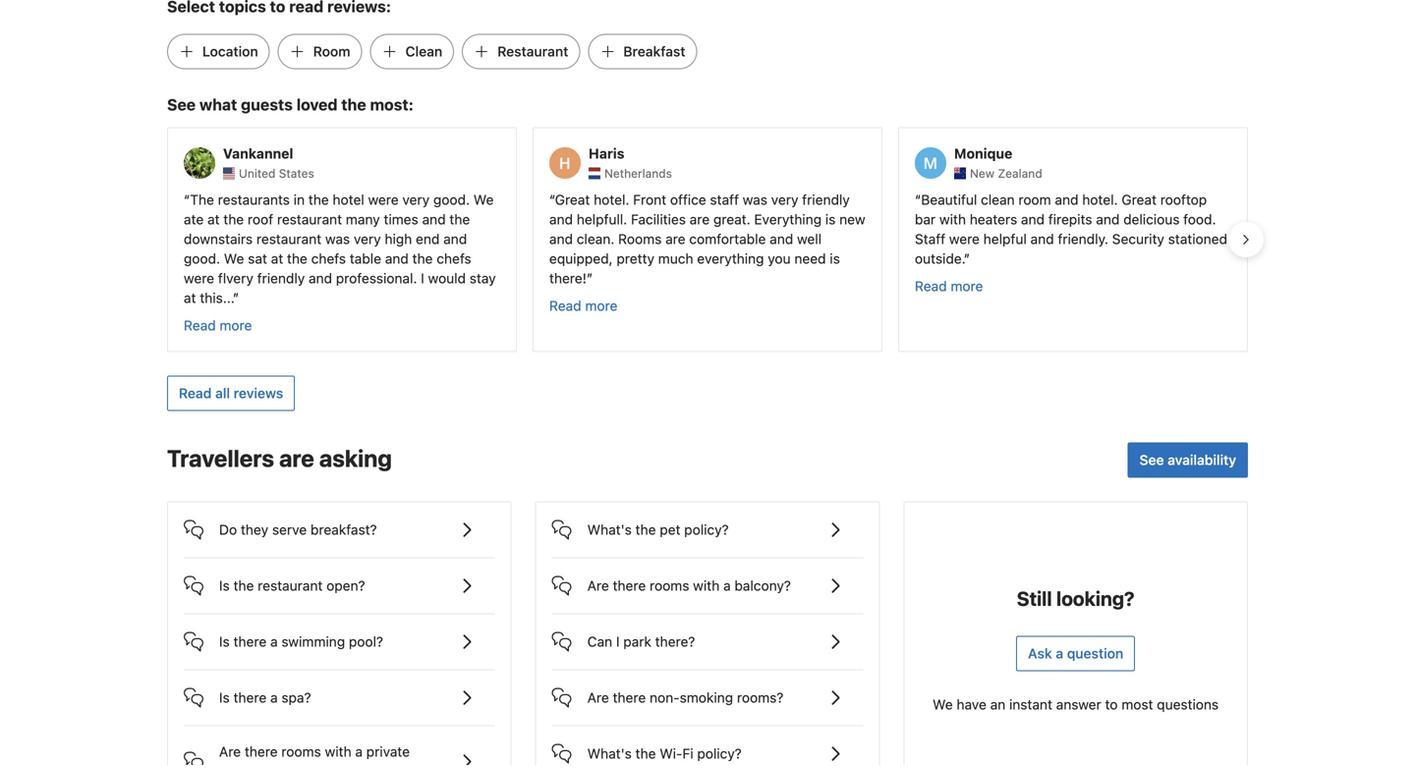 Task type: describe. For each thing, give the bounding box(es) containing it.
see what guests loved the most:
[[167, 95, 414, 114]]

are for are there rooms with a balcony?
[[588, 578, 609, 594]]

still looking?
[[1017, 588, 1135, 611]]

sat
[[248, 251, 267, 267]]

there!
[[550, 271, 587, 287]]

more for the restaurants in the hotel were very good. we ate at the roof restaurant many times and the downstairs restaurant was very high end and good. we sat at the chefs table and the chefs were flvery friendly and professional. i would stay at this...
[[220, 318, 252, 334]]

" for " the restaurants in the hotel were very good. we ate at the roof restaurant many times and the downstairs restaurant was very high end and good. we sat at the chefs table and the chefs were flvery friendly and professional. i would stay at this...
[[184, 192, 190, 208]]

united
[[239, 167, 276, 181]]

breakfast
[[624, 43, 686, 60]]

what's the wi-fi policy? button
[[552, 727, 863, 766]]

new zealand image
[[955, 168, 966, 180]]

all
[[215, 386, 230, 402]]

loved
[[297, 95, 338, 114]]

ask a question
[[1028, 646, 1124, 662]]

room
[[1019, 192, 1052, 208]]

question
[[1067, 646, 1124, 662]]

0 vertical spatial restaurant
[[277, 212, 342, 228]]

breakfast?
[[311, 522, 377, 538]]

a inside are there rooms with a private bathroom?
[[355, 744, 363, 761]]

comfortable
[[689, 231, 766, 247]]

helpful
[[984, 231, 1027, 247]]

the right sat
[[287, 251, 308, 267]]

asking
[[319, 445, 392, 473]]

fi
[[683, 746, 694, 763]]

end
[[416, 231, 440, 247]]

read all reviews button
[[167, 376, 295, 412]]

questions
[[1157, 697, 1219, 713]]

" great hotel. front office staff was very friendly and helpfull. facilities are great. everything is new and clean. rooms are comfortable and well equipped, pretty much everything you need is there!
[[550, 192, 866, 287]]

rooms for balcony?
[[650, 578, 690, 594]]

great.
[[714, 212, 751, 228]]

times
[[384, 212, 419, 228]]

private
[[366, 744, 410, 761]]

read more button for " beautiful clean room and hotel. great rooftop bar with heaters and firepits and delicious food. staff were helpful and friendly. security stationed outside.
[[915, 277, 983, 297]]

0 horizontal spatial are
[[279, 445, 314, 473]]

this...
[[200, 290, 233, 306]]

guests
[[241, 95, 293, 114]]

the up the downstairs
[[223, 212, 244, 228]]

roof
[[248, 212, 273, 228]]

0 horizontal spatial at
[[184, 290, 196, 306]]

would
[[428, 271, 466, 287]]

there for are there rooms with a balcony?
[[613, 578, 646, 594]]

zealand
[[998, 167, 1043, 181]]

there?
[[655, 634, 695, 650]]

1 vertical spatial is
[[830, 251, 840, 267]]

clean.
[[577, 231, 615, 247]]

this is a carousel with rotating slides. it displays featured reviews of the property. use next and previous buttons to navigate. region
[[151, 119, 1264, 360]]

stationed
[[1169, 231, 1228, 247]]

need
[[795, 251, 826, 267]]

more for great hotel. front office staff was very friendly and helpfull. facilities are great. everything is new and clean. rooms are comfortable and well equipped, pretty much everything you need is there!
[[585, 298, 618, 314]]

a inside button
[[270, 634, 278, 650]]

ask
[[1028, 646, 1053, 662]]

were inside " beautiful clean room and hotel. great rooftop bar with heaters and firepits and delicious food. staff were helpful and friendly. security stationed outside.
[[950, 231, 980, 247]]

the right in
[[309, 192, 329, 208]]

are there non-smoking rooms? button
[[552, 671, 863, 710]]

was inside " great hotel. front office staff was very friendly and helpfull. facilities are great. everything is new and clean. rooms are comfortable and well equipped, pretty much everything you need is there!
[[743, 192, 768, 208]]

1 vertical spatial restaurant
[[257, 231, 322, 247]]

read all reviews
[[179, 386, 283, 402]]

an
[[991, 697, 1006, 713]]

staff
[[915, 231, 946, 247]]

read inside button
[[179, 386, 212, 402]]

there for is there a swimming pool?
[[234, 634, 267, 650]]

see for see availability
[[1140, 452, 1165, 469]]

is for is there a spa?
[[219, 690, 230, 707]]

there for are there rooms with a private bathroom?
[[245, 744, 278, 761]]

1 horizontal spatial we
[[474, 192, 494, 208]]

what's the pet policy?
[[588, 522, 729, 538]]

non-
[[650, 690, 680, 707]]

smoking
[[680, 690, 734, 707]]

" for great hotel. front office staff was very friendly and helpfull. facilities are great. everything is new and clean. rooms are comfortable and well equipped, pretty much everything you need is there!
[[587, 271, 593, 287]]

outside.
[[915, 251, 964, 267]]

vankannel
[[223, 145, 293, 162]]

" for beautiful clean room and hotel. great rooftop bar with heaters and firepits and delicious food. staff were helpful and friendly. security stationed outside.
[[964, 251, 970, 267]]

new
[[970, 167, 995, 181]]

friendly inside " the restaurants in the hotel were very good. we ate at the roof restaurant many times and the downstairs restaurant was very high end and good. we sat at the chefs table and the chefs were flvery friendly and professional. i would stay at this...
[[257, 271, 305, 287]]

and down high
[[385, 251, 409, 267]]

more for beautiful clean room and hotel. great rooftop bar with heaters and firepits and delicious food. staff were helpful and friendly. security stationed outside.
[[951, 278, 983, 295]]

rooms?
[[737, 690, 784, 707]]

and right end
[[444, 231, 467, 247]]

read for " great hotel. front office staff was very friendly and helpfull. facilities are great. everything is new and clean. rooms are comfortable and well equipped, pretty much everything you need is there!
[[550, 298, 582, 314]]

availability
[[1168, 452, 1237, 469]]

with for are there rooms with a private bathroom?
[[325, 744, 352, 761]]

read more for " beautiful clean room and hotel. great rooftop bar with heaters and firepits and delicious food. staff were helpful and friendly. security stationed outside.
[[915, 278, 983, 295]]

can i park there? button
[[552, 615, 863, 654]]

0 vertical spatial are
[[690, 212, 710, 228]]

what's the wi-fi policy?
[[588, 746, 742, 763]]

rooms for private
[[282, 744, 321, 761]]

bar
[[915, 212, 936, 228]]

high
[[385, 231, 412, 247]]

still
[[1017, 588, 1052, 611]]

bathroom?
[[219, 764, 287, 766]]

looking?
[[1057, 588, 1135, 611]]

0 vertical spatial were
[[368, 192, 399, 208]]

and down firepits
[[1031, 231, 1054, 247]]

" beautiful clean room and hotel. great rooftop bar with heaters and firepits and delicious food. staff were helpful and friendly. security stationed outside.
[[915, 192, 1228, 267]]

and left helpfull. on the top of the page
[[550, 212, 573, 228]]

and left professional.
[[309, 271, 332, 287]]

2 horizontal spatial at
[[271, 251, 283, 267]]

" for " beautiful clean room and hotel. great rooftop bar with heaters and firepits and delicious food. staff were helpful and friendly. security stationed outside.
[[915, 192, 921, 208]]

to
[[1105, 697, 1118, 713]]

rooms
[[618, 231, 662, 247]]

hotel. inside " great hotel. front office staff was very friendly and helpfull. facilities are great. everything is new and clean. rooms are comfortable and well equipped, pretty much everything you need is there!
[[594, 192, 630, 208]]

beautiful
[[921, 192, 977, 208]]

are for are there non-smoking rooms?
[[588, 690, 609, 707]]

and up firepits
[[1055, 192, 1079, 208]]

united states image
[[223, 168, 235, 180]]

are there rooms with a private bathroom?
[[219, 744, 410, 766]]

what's for what's the wi-fi policy?
[[588, 746, 632, 763]]

is there a swimming pool?
[[219, 634, 383, 650]]

the down they on the left bottom of page
[[234, 578, 254, 594]]

0 horizontal spatial we
[[224, 251, 244, 267]]

you
[[768, 251, 791, 267]]

equipped,
[[550, 251, 613, 267]]

much
[[658, 251, 694, 267]]

and up end
[[422, 212, 446, 228]]

the left wi-
[[636, 746, 656, 763]]

0 vertical spatial at
[[207, 212, 220, 228]]

wi-
[[660, 746, 683, 763]]

swimming
[[282, 634, 345, 650]]

1 chefs from the left
[[311, 251, 346, 267]]

professional.
[[336, 271, 417, 287]]

and down room
[[1021, 212, 1045, 228]]

see for see what guests loved the most:
[[167, 95, 196, 114]]

pool?
[[349, 634, 383, 650]]

with inside " beautiful clean room and hotel. great rooftop bar with heaters and firepits and delicious food. staff were helpful and friendly. security stationed outside.
[[940, 212, 966, 228]]

hotel
[[333, 192, 365, 208]]

" for the restaurants in the hotel were very good. we ate at the roof restaurant many times and the downstairs restaurant was very high end and good. we sat at the chefs table and the chefs were flvery friendly and professional. i would stay at this...
[[233, 290, 239, 306]]

they
[[241, 522, 268, 538]]

clean
[[406, 43, 443, 60]]

great inside " beautiful clean room and hotel. great rooftop bar with heaters and firepits and delicious food. staff were helpful and friendly. security stationed outside.
[[1122, 192, 1157, 208]]

read more button for " great hotel. front office staff was very friendly and helpfull. facilities are great. everything is new and clean. rooms are comfortable and well equipped, pretty much everything you need is there!
[[550, 297, 618, 316]]

flvery
[[218, 271, 254, 287]]

new
[[840, 212, 866, 228]]

restaurants
[[218, 192, 290, 208]]

balcony?
[[735, 578, 791, 594]]

rooftop
[[1161, 192, 1207, 208]]



Task type: vqa. For each thing, say whether or not it's contained in the screenshot.
topmost Stop.
no



Task type: locate. For each thing, give the bounding box(es) containing it.
2 horizontal spatial "
[[964, 251, 970, 267]]

i left would
[[421, 271, 425, 287]]

0 horizontal spatial more
[[220, 318, 252, 334]]

very up times
[[403, 192, 430, 208]]

hotel. up firepits
[[1083, 192, 1118, 208]]

ask a question button
[[1017, 637, 1136, 672]]

1 " from the left
[[184, 192, 190, 208]]

rooms
[[650, 578, 690, 594], [282, 744, 321, 761]]

is the restaurant open?
[[219, 578, 365, 594]]

was up great.
[[743, 192, 768, 208]]

open?
[[327, 578, 365, 594]]

1 great from the left
[[555, 192, 590, 208]]

1 vertical spatial are
[[588, 690, 609, 707]]

1 what's from the top
[[588, 522, 632, 538]]

with inside 'button'
[[693, 578, 720, 594]]

are there rooms with a balcony? button
[[552, 559, 863, 598]]

can
[[588, 634, 613, 650]]

2 horizontal spatial read more button
[[915, 277, 983, 297]]

answer
[[1057, 697, 1102, 713]]

rooms inside 'button'
[[650, 578, 690, 594]]

haris
[[589, 145, 625, 162]]

heaters
[[970, 212, 1018, 228]]

what's left wi-
[[588, 746, 632, 763]]

2 horizontal spatial are
[[690, 212, 710, 228]]

2 horizontal spatial were
[[950, 231, 980, 247]]

very for friendly
[[771, 192, 799, 208]]

great up delicious
[[1122, 192, 1157, 208]]

1 vertical spatial see
[[1140, 452, 1165, 469]]

we have an instant answer to most questions
[[933, 697, 1219, 713]]

2 is from the top
[[219, 634, 230, 650]]

the down end
[[413, 251, 433, 267]]

netherlands image
[[589, 168, 601, 180]]

is for is the restaurant open?
[[219, 578, 230, 594]]

have
[[957, 697, 987, 713]]

0 vertical spatial good.
[[433, 192, 470, 208]]

many
[[346, 212, 380, 228]]

hotel. inside " beautiful clean room and hotel. great rooftop bar with heaters and firepits and delicious food. staff were helpful and friendly. security stationed outside.
[[1083, 192, 1118, 208]]

i right can
[[616, 634, 620, 650]]

at right ate
[[207, 212, 220, 228]]

with inside are there rooms with a private bathroom?
[[325, 744, 352, 761]]

read more for " the restaurants in the hotel were very good. we ate at the roof restaurant many times and the downstairs restaurant was very high end and good. we sat at the chefs table and the chefs were flvery friendly and professional. i would stay at this...
[[184, 318, 252, 334]]

2 horizontal spatial very
[[771, 192, 799, 208]]

0 vertical spatial with
[[940, 212, 966, 228]]

very inside " great hotel. front office staff was very friendly and helpfull. facilities are great. everything is new and clean. rooms are comfortable and well equipped, pretty much everything you need is there!
[[771, 192, 799, 208]]

1 vertical spatial good.
[[184, 251, 220, 267]]

chefs up would
[[437, 251, 472, 267]]

read left all
[[179, 386, 212, 402]]

1 vertical spatial "
[[587, 271, 593, 287]]

1 horizontal spatial "
[[550, 192, 555, 208]]

policy? inside what's the wi-fi policy? button
[[697, 746, 742, 763]]

firepits
[[1049, 212, 1093, 228]]

a left private
[[355, 744, 363, 761]]

1 horizontal spatial "
[[587, 271, 593, 287]]

more down there!
[[585, 298, 618, 314]]

chefs left table
[[311, 251, 346, 267]]

room
[[313, 43, 351, 60]]

there up park
[[613, 578, 646, 594]]

great inside " great hotel. front office staff was very friendly and helpfull. facilities are great. everything is new and clean. rooms are comfortable and well equipped, pretty much everything you need is there!
[[555, 192, 590, 208]]

2 vertical spatial more
[[220, 318, 252, 334]]

and
[[1055, 192, 1079, 208], [422, 212, 446, 228], [550, 212, 573, 228], [1021, 212, 1045, 228], [1096, 212, 1120, 228], [444, 231, 467, 247], [550, 231, 573, 247], [770, 231, 794, 247], [1031, 231, 1054, 247], [385, 251, 409, 267], [309, 271, 332, 287]]

good. down the downstairs
[[184, 251, 220, 267]]

1 horizontal spatial more
[[585, 298, 618, 314]]

new zealand
[[970, 167, 1043, 181]]

see
[[167, 95, 196, 114], [1140, 452, 1165, 469]]

are down office
[[690, 212, 710, 228]]

1 is from the top
[[219, 578, 230, 594]]

1 horizontal spatial are
[[666, 231, 686, 247]]

2 horizontal spatial we
[[933, 697, 953, 713]]

friendly inside " great hotel. front office staff was very friendly and helpfull. facilities are great. everything is new and clean. rooms are comfortable and well equipped, pretty much everything you need is there!
[[802, 192, 850, 208]]

is inside button
[[219, 634, 230, 650]]

there inside 'button'
[[613, 578, 646, 594]]

1 vertical spatial i
[[616, 634, 620, 650]]

a left balcony?
[[724, 578, 731, 594]]

0 horizontal spatial were
[[184, 271, 214, 287]]

" up ate
[[184, 192, 190, 208]]

0 horizontal spatial "
[[184, 192, 190, 208]]

everything
[[697, 251, 764, 267]]

2 vertical spatial at
[[184, 290, 196, 306]]

1 horizontal spatial good.
[[433, 192, 470, 208]]

0 vertical spatial read more
[[915, 278, 983, 295]]

1 vertical spatial we
[[224, 251, 244, 267]]

a left swimming
[[270, 634, 278, 650]]

2 chefs from the left
[[437, 251, 472, 267]]

with up can i park there? "button"
[[693, 578, 720, 594]]

and up equipped,
[[550, 231, 573, 247]]

and up you
[[770, 231, 794, 247]]

good.
[[433, 192, 470, 208], [184, 251, 220, 267]]

1 vertical spatial what's
[[588, 746, 632, 763]]

the right loved
[[341, 95, 366, 114]]

" the restaurants in the hotel were very good. we ate at the roof restaurant many times and the downstairs restaurant was very high end and good. we sat at the chefs table and the chefs were flvery friendly and professional. i would stay at this...
[[184, 192, 496, 306]]

" down heaters
[[964, 251, 970, 267]]

a left spa?
[[270, 690, 278, 707]]

0 vertical spatial are
[[588, 578, 609, 594]]

helpfull.
[[577, 212, 627, 228]]

are up much
[[666, 231, 686, 247]]

there inside button
[[234, 634, 267, 650]]

hotel.
[[594, 192, 630, 208], [1083, 192, 1118, 208]]

read more down there!
[[550, 298, 618, 314]]

0 vertical spatial rooms
[[650, 578, 690, 594]]

there left non-
[[613, 690, 646, 707]]

we up stay
[[474, 192, 494, 208]]

1 horizontal spatial at
[[207, 212, 220, 228]]

1 horizontal spatial read more
[[550, 298, 618, 314]]

friendly up new
[[802, 192, 850, 208]]

serve
[[272, 522, 307, 538]]

is for is there a swimming pool?
[[219, 634, 230, 650]]

0 horizontal spatial with
[[325, 744, 352, 761]]

is there a swimming pool? button
[[184, 615, 495, 654]]

" up bar
[[915, 192, 921, 208]]

" inside " beautiful clean room and hotel. great rooftop bar with heaters and firepits and delicious food. staff were helpful and friendly. security stationed outside.
[[915, 192, 921, 208]]

good. up end
[[433, 192, 470, 208]]

is down do
[[219, 578, 230, 594]]

0 vertical spatial was
[[743, 192, 768, 208]]

downstairs
[[184, 231, 253, 247]]

restaurant left open?
[[258, 578, 323, 594]]

1 horizontal spatial with
[[693, 578, 720, 594]]

is left spa?
[[219, 690, 230, 707]]

more down outside.
[[951, 278, 983, 295]]

restaurant down in
[[277, 212, 342, 228]]

is right need
[[830, 251, 840, 267]]

" inside " the restaurants in the hotel were very good. we ate at the roof restaurant many times and the downstairs restaurant was very high end and good. we sat at the chefs table and the chefs were flvery friendly and professional. i would stay at this...
[[184, 192, 190, 208]]

1 horizontal spatial read more button
[[550, 297, 618, 316]]

what's left the "pet"
[[588, 522, 632, 538]]

are inside 'button'
[[588, 578, 609, 594]]

1 vertical spatial are
[[666, 231, 686, 247]]

well
[[797, 231, 822, 247]]

1 horizontal spatial i
[[616, 634, 620, 650]]

0 vertical spatial more
[[951, 278, 983, 295]]

in
[[294, 192, 305, 208]]

a inside 'button'
[[724, 578, 731, 594]]

monique
[[955, 145, 1013, 162]]

1 vertical spatial was
[[325, 231, 350, 247]]

the
[[190, 192, 214, 208]]

0 horizontal spatial rooms
[[282, 744, 321, 761]]

2 vertical spatial were
[[184, 271, 214, 287]]

0 vertical spatial i
[[421, 271, 425, 287]]

are for are there rooms with a private bathroom?
[[219, 744, 241, 761]]

0 vertical spatial see
[[167, 95, 196, 114]]

1 vertical spatial more
[[585, 298, 618, 314]]

are inside are there rooms with a private bathroom?
[[219, 744, 241, 761]]

read more button down there!
[[550, 297, 618, 316]]

1 horizontal spatial very
[[403, 192, 430, 208]]

most:
[[370, 95, 414, 114]]

1 horizontal spatial see
[[1140, 452, 1165, 469]]

were up times
[[368, 192, 399, 208]]

there for is there a spa?
[[234, 690, 267, 707]]

instant
[[1010, 697, 1053, 713]]

2 great from the left
[[1122, 192, 1157, 208]]

i inside " the restaurants in the hotel were very good. we ate at the roof restaurant many times and the downstairs restaurant was very high end and good. we sat at the chefs table and the chefs were flvery friendly and professional. i would stay at this...
[[421, 271, 425, 287]]

are
[[588, 578, 609, 594], [588, 690, 609, 707], [219, 744, 241, 761]]

the right times
[[450, 212, 470, 228]]

pretty
[[617, 251, 655, 267]]

are down can
[[588, 690, 609, 707]]

read down the this...
[[184, 318, 216, 334]]

at right sat
[[271, 251, 283, 267]]

1 horizontal spatial were
[[368, 192, 399, 208]]

read down outside.
[[915, 278, 947, 295]]

states
[[279, 167, 314, 181]]

policy? inside what's the pet policy? button
[[684, 522, 729, 538]]

can i park there?
[[588, 634, 695, 650]]

security
[[1113, 231, 1165, 247]]

location
[[203, 43, 258, 60]]

with for are there rooms with a balcony?
[[693, 578, 720, 594]]

there inside are there rooms with a private bathroom?
[[245, 744, 278, 761]]

0 horizontal spatial good.
[[184, 251, 220, 267]]

0 horizontal spatial read more button
[[184, 316, 252, 336]]

0 horizontal spatial see
[[167, 95, 196, 114]]

clean
[[981, 192, 1015, 208]]

with down beautiful
[[940, 212, 966, 228]]

1 vertical spatial read more
[[550, 298, 618, 314]]

0 vertical spatial we
[[474, 192, 494, 208]]

travellers
[[167, 445, 274, 473]]

with
[[940, 212, 966, 228], [693, 578, 720, 594], [325, 744, 352, 761]]

2 vertical spatial restaurant
[[258, 578, 323, 594]]

was inside " the restaurants in the hotel were very good. we ate at the roof restaurant many times and the downstairs restaurant was very high end and good. we sat at the chefs table and the chefs were flvery friendly and professional. i would stay at this...
[[325, 231, 350, 247]]

friendly down sat
[[257, 271, 305, 287]]

the left the "pet"
[[636, 522, 656, 538]]

0 horizontal spatial chefs
[[311, 251, 346, 267]]

table
[[350, 251, 381, 267]]

" down 'flvery'
[[233, 290, 239, 306]]

see left availability
[[1140, 452, 1165, 469]]

are there rooms with a balcony?
[[588, 578, 791, 594]]

"
[[964, 251, 970, 267], [587, 271, 593, 287], [233, 290, 239, 306]]

is left new
[[826, 212, 836, 228]]

there up 'is there a spa?'
[[234, 634, 267, 650]]

0 vertical spatial is
[[219, 578, 230, 594]]

0 horizontal spatial read more
[[184, 318, 252, 334]]

1 hotel. from the left
[[594, 192, 630, 208]]

2 vertical spatial "
[[233, 290, 239, 306]]

0 horizontal spatial i
[[421, 271, 425, 287]]

and up friendly.
[[1096, 212, 1120, 228]]

2 what's from the top
[[588, 746, 632, 763]]

there up bathroom?
[[245, 744, 278, 761]]

read more down the this...
[[184, 318, 252, 334]]

1 horizontal spatial hotel.
[[1083, 192, 1118, 208]]

2 vertical spatial we
[[933, 697, 953, 713]]

there left spa?
[[234, 690, 267, 707]]

what's the pet policy? button
[[552, 503, 863, 542]]

rooms inside are there rooms with a private bathroom?
[[282, 744, 321, 761]]

is up 'is there a spa?'
[[219, 634, 230, 650]]

0 horizontal spatial great
[[555, 192, 590, 208]]

great down netherlands icon
[[555, 192, 590, 208]]

3 " from the left
[[915, 192, 921, 208]]

ate
[[184, 212, 204, 228]]

with left private
[[325, 744, 352, 761]]

2 horizontal spatial "
[[915, 192, 921, 208]]

very up everything
[[771, 192, 799, 208]]

0 vertical spatial what's
[[588, 522, 632, 538]]

travellers are asking
[[167, 445, 392, 473]]

restaurant down roof
[[257, 231, 322, 247]]

2 vertical spatial are
[[279, 445, 314, 473]]

0 horizontal spatial hotel.
[[594, 192, 630, 208]]

netherlands
[[605, 167, 672, 181]]

hotel. up helpfull. on the top of the page
[[594, 192, 630, 208]]

1 vertical spatial at
[[271, 251, 283, 267]]

do they serve breakfast? button
[[184, 503, 495, 542]]

are up bathroom?
[[219, 744, 241, 761]]

was down many
[[325, 231, 350, 247]]

are up can
[[588, 578, 609, 594]]

i inside "button"
[[616, 634, 620, 650]]

were up outside.
[[950, 231, 980, 247]]

1 vertical spatial is
[[219, 634, 230, 650]]

2 vertical spatial read more
[[184, 318, 252, 334]]

are there non-smoking rooms?
[[588, 690, 784, 707]]

read more down outside.
[[915, 278, 983, 295]]

2 vertical spatial is
[[219, 690, 230, 707]]

is the restaurant open? button
[[184, 559, 495, 598]]

" for " great hotel. front office staff was very friendly and helpfull. facilities are great. everything is new and clean. rooms are comfortable and well equipped, pretty much everything you need is there!
[[550, 192, 555, 208]]

at left the this...
[[184, 290, 196, 306]]

policy? right the "pet"
[[684, 522, 729, 538]]

2 vertical spatial with
[[325, 744, 352, 761]]

1 vertical spatial friendly
[[257, 271, 305, 287]]

2 horizontal spatial with
[[940, 212, 966, 228]]

i
[[421, 271, 425, 287], [616, 634, 620, 650]]

read more button down outside.
[[915, 277, 983, 297]]

are left asking on the bottom left
[[279, 445, 314, 473]]

rooms up bathroom?
[[282, 744, 321, 761]]

1 horizontal spatial friendly
[[802, 192, 850, 208]]

friendly
[[802, 192, 850, 208], [257, 271, 305, 287]]

more down the this...
[[220, 318, 252, 334]]

see left what
[[167, 95, 196, 114]]

" up equipped,
[[550, 192, 555, 208]]

2 hotel. from the left
[[1083, 192, 1118, 208]]

0 vertical spatial policy?
[[684, 522, 729, 538]]

read more
[[915, 278, 983, 295], [550, 298, 618, 314], [184, 318, 252, 334]]

policy? right fi
[[697, 746, 742, 763]]

there for are there non-smoking rooms?
[[613, 690, 646, 707]]

read more button down the this...
[[184, 316, 252, 336]]

were up the this...
[[184, 271, 214, 287]]

read down there!
[[550, 298, 582, 314]]

3 is from the top
[[219, 690, 230, 707]]

" inside " great hotel. front office staff was very friendly and helpfull. facilities are great. everything is new and clean. rooms are comfortable and well equipped, pretty much everything you need is there!
[[550, 192, 555, 208]]

what's for what's the pet policy?
[[588, 522, 632, 538]]

at
[[207, 212, 220, 228], [271, 251, 283, 267], [184, 290, 196, 306]]

0 vertical spatial is
[[826, 212, 836, 228]]

1 horizontal spatial chefs
[[437, 251, 472, 267]]

we
[[474, 192, 494, 208], [224, 251, 244, 267], [933, 697, 953, 713]]

0 horizontal spatial very
[[354, 231, 381, 247]]

very for good.
[[403, 192, 430, 208]]

"
[[184, 192, 190, 208], [550, 192, 555, 208], [915, 192, 921, 208]]

we left 'have'
[[933, 697, 953, 713]]

front
[[633, 192, 667, 208]]

read for " the restaurants in the hotel were very good. we ate at the roof restaurant many times and the downstairs restaurant was very high end and good. we sat at the chefs table and the chefs were flvery friendly and professional. i would stay at this...
[[184, 318, 216, 334]]

most
[[1122, 697, 1154, 713]]

we up 'flvery'
[[224, 251, 244, 267]]

see availability button
[[1128, 443, 1248, 478]]

read more for " great hotel. front office staff was very friendly and helpfull. facilities are great. everything is new and clean. rooms are comfortable and well equipped, pretty much everything you need is there!
[[550, 298, 618, 314]]

1 vertical spatial were
[[950, 231, 980, 247]]

1 vertical spatial with
[[693, 578, 720, 594]]

staff
[[710, 192, 739, 208]]

2 horizontal spatial read more
[[915, 278, 983, 295]]

1 horizontal spatial great
[[1122, 192, 1157, 208]]

read for " beautiful clean room and hotel. great rooftop bar with heaters and firepits and delicious food. staff were helpful and friendly. security stationed outside.
[[915, 278, 947, 295]]

0 vertical spatial "
[[964, 251, 970, 267]]

1 horizontal spatial was
[[743, 192, 768, 208]]

2 vertical spatial are
[[219, 744, 241, 761]]

see inside button
[[1140, 452, 1165, 469]]

rooms down the "pet"
[[650, 578, 690, 594]]

0 horizontal spatial "
[[233, 290, 239, 306]]

0 horizontal spatial was
[[325, 231, 350, 247]]

0 vertical spatial friendly
[[802, 192, 850, 208]]

spa?
[[282, 690, 311, 707]]

2 " from the left
[[550, 192, 555, 208]]

restaurant inside is the restaurant open? button
[[258, 578, 323, 594]]

do they serve breakfast?
[[219, 522, 377, 538]]

1 horizontal spatial rooms
[[650, 578, 690, 594]]

policy?
[[684, 522, 729, 538], [697, 746, 742, 763]]

read more button for " the restaurants in the hotel were very good. we ate at the roof restaurant many times and the downstairs restaurant was very high end and good. we sat at the chefs table and the chefs were flvery friendly and professional. i would stay at this...
[[184, 316, 252, 336]]

2 horizontal spatial more
[[951, 278, 983, 295]]

" down equipped,
[[587, 271, 593, 287]]

see availability
[[1140, 452, 1237, 469]]

1 vertical spatial policy?
[[697, 746, 742, 763]]

0 horizontal spatial friendly
[[257, 271, 305, 287]]

a right the ask at the right bottom of page
[[1056, 646, 1064, 662]]

very up table
[[354, 231, 381, 247]]



